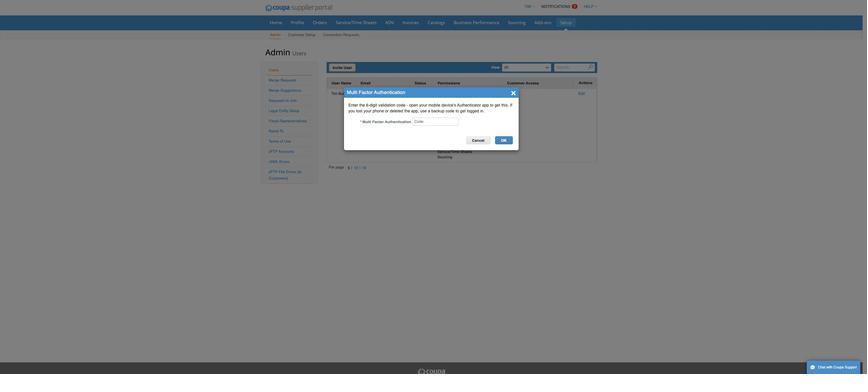 Task type: locate. For each thing, give the bounding box(es) containing it.
merge down the users link
[[269, 78, 279, 82]]

0 horizontal spatial invoices
[[403, 20, 419, 25]]

1 vertical spatial user
[[332, 81, 340, 85]]

requests
[[343, 33, 359, 37], [280, 78, 296, 82], [269, 98, 285, 103]]

1 vertical spatial merge
[[269, 88, 279, 93]]

1 vertical spatial requests
[[280, 78, 296, 82]]

invite user link
[[329, 63, 356, 72]]

coupa supplier portal image
[[261, 1, 336, 15], [417, 368, 446, 374]]

to right app
[[490, 103, 494, 107]]

1 vertical spatial users
[[269, 68, 279, 72]]

terms of use link
[[269, 139, 291, 144]]

1 horizontal spatial users
[[292, 50, 306, 57]]

1 horizontal spatial |
[[360, 166, 361, 170]]

sheets for service/time sheets sourcing
[[460, 150, 472, 154]]

catalogs
[[428, 20, 445, 25], [437, 107, 452, 112]]

5 button
[[346, 165, 351, 171]]

1 vertical spatial business
[[437, 102, 453, 106]]

sourcing
[[508, 20, 526, 25], [437, 155, 452, 159]]

customer inside button
[[507, 81, 525, 85]]

2 horizontal spatial to
[[490, 103, 494, 107]]

0 vertical spatial requests
[[343, 33, 359, 37]]

a
[[428, 109, 430, 113]]

service/time up connection requests
[[336, 20, 362, 25]]

invoices inside asns admin business performance catalogs early payments invoices order changes
[[437, 118, 451, 122]]

0 horizontal spatial sheets
[[363, 20, 377, 25]]

errors
[[279, 160, 290, 164], [286, 170, 296, 174]]

1 horizontal spatial coupa supplier portal image
[[417, 368, 446, 374]]

0 horizontal spatial setup
[[290, 109, 299, 113]]

1 vertical spatial sourcing
[[437, 155, 452, 159]]

business inside business performance link
[[454, 20, 472, 25]]

customer up × button
[[507, 81, 525, 85]]

errors down the accounts
[[279, 160, 290, 164]]

(to
[[297, 170, 302, 174]]

0 vertical spatial invoices
[[403, 20, 419, 25]]

profile link
[[287, 18, 308, 27]]

sheets
[[363, 20, 377, 25], [460, 150, 472, 154]]

2 sftp from the top
[[269, 170, 278, 174]]

0 vertical spatial admin
[[270, 33, 281, 37]]

*
[[360, 120, 362, 124]]

setup down the orders
[[306, 33, 315, 37]]

1 vertical spatial catalogs
[[437, 107, 452, 112]]

cxml errors
[[269, 160, 290, 164]]

sftp for sftp file errors (to customers)
[[269, 170, 278, 174]]

performance
[[473, 20, 499, 25], [454, 102, 476, 106]]

user right invite
[[344, 66, 352, 70]]

sftp
[[269, 149, 278, 154], [269, 170, 278, 174]]

sheets inside service/time sheets sourcing
[[460, 150, 472, 154]]

1 vertical spatial sheets
[[460, 150, 472, 154]]

email button
[[361, 80, 371, 86]]

sftp file errors (to customers)
[[269, 170, 302, 180]]

1 vertical spatial sftp
[[269, 170, 278, 174]]

0 horizontal spatial code
[[397, 103, 406, 107]]

the down the -
[[404, 109, 410, 113]]

1 horizontal spatial multi
[[362, 120, 371, 124]]

errors inside sftp file errors (to customers)
[[286, 170, 296, 174]]

10
[[354, 166, 358, 170]]

chat with coupa support button
[[807, 361, 861, 374]]

0 horizontal spatial business
[[437, 102, 453, 106]]

your down 6-
[[364, 109, 372, 113]]

admin inside 'link'
[[270, 33, 281, 37]]

your up use
[[419, 103, 427, 107]]

0 vertical spatial service/time
[[336, 20, 362, 25]]

1 vertical spatial setup
[[306, 33, 315, 37]]

admin down admin 'link'
[[266, 47, 290, 58]]

admin for admin users
[[266, 47, 290, 58]]

fiscal representatives
[[269, 119, 307, 123]]

business performance
[[454, 20, 499, 25]]

multi factor authentication
[[347, 89, 405, 95]]

1 horizontal spatial your
[[419, 103, 427, 107]]

0 horizontal spatial get
[[460, 109, 466, 113]]

invoices up order
[[437, 118, 451, 122]]

invoices right the "asn" "link"
[[403, 20, 419, 25]]

1 horizontal spatial customer
[[507, 81, 525, 85]]

service/time for service/time sheets
[[336, 20, 362, 25]]

1 vertical spatial your
[[364, 109, 372, 113]]

to down device's
[[456, 109, 459, 113]]

email
[[361, 81, 371, 85]]

| right the 5
[[351, 166, 352, 170]]

1 horizontal spatial setup
[[306, 33, 315, 37]]

customer access
[[507, 81, 539, 85]]

service/time inside service/time sheets sourcing
[[437, 150, 459, 154]]

1 sftp from the top
[[269, 149, 278, 154]]

service/time inside the 'service/time sheets' link
[[336, 20, 362, 25]]

0 horizontal spatial user
[[332, 81, 340, 85]]

2 horizontal spatial setup
[[560, 20, 572, 25]]

1 horizontal spatial invoices
[[437, 118, 451, 122]]

| right the 10
[[360, 166, 361, 170]]

factor down phone
[[372, 120, 384, 124]]

0 vertical spatial authentication
[[374, 89, 405, 95]]

1 merge from the top
[[269, 78, 279, 82]]

1 vertical spatial service/time
[[437, 150, 459, 154]]

invite user
[[333, 66, 352, 70]]

service/time down order
[[437, 150, 459, 154]]

customer down profile on the top left of the page
[[288, 33, 305, 37]]

0 vertical spatial setup
[[560, 20, 572, 25]]

permissions button
[[438, 80, 460, 86]]

0 vertical spatial sourcing
[[508, 20, 526, 25]]

merge requests link
[[269, 78, 296, 82]]

1 vertical spatial admin
[[266, 47, 290, 58]]

the left 6-
[[359, 103, 365, 107]]

0 vertical spatial sheets
[[363, 20, 377, 25]]

0 horizontal spatial users
[[269, 68, 279, 72]]

cancel
[[472, 138, 485, 143]]

enter the 6-digit validation code - open your mobile device's authenticator app to get this. if you lost your phone or deleted the app, use a backup code to get logged in.
[[348, 103, 512, 113]]

factor down 'email' button
[[359, 89, 373, 95]]

code down device's
[[446, 109, 455, 113]]

legal
[[269, 109, 278, 113]]

home link
[[266, 18, 286, 27]]

0 vertical spatial errors
[[279, 160, 290, 164]]

asns
[[437, 91, 447, 96]]

1 horizontal spatial sheets
[[460, 150, 472, 154]]

0 vertical spatial customer
[[288, 33, 305, 37]]

1 vertical spatial performance
[[454, 102, 476, 106]]

users inside admin users
[[292, 50, 306, 57]]

1 horizontal spatial service/time
[[437, 150, 459, 154]]

permissions
[[438, 81, 460, 85]]

1 horizontal spatial business
[[454, 20, 472, 25]]

cxml
[[269, 160, 278, 164]]

0 vertical spatial sftp
[[269, 149, 278, 154]]

Code text field
[[413, 118, 458, 126]]

1 horizontal spatial sourcing
[[508, 20, 526, 25]]

app
[[482, 103, 489, 107]]

2 vertical spatial requests
[[269, 98, 285, 103]]

0 vertical spatial performance
[[473, 20, 499, 25]]

0 vertical spatial code
[[397, 103, 406, 107]]

entity
[[279, 109, 288, 113]]

requests up legal
[[269, 98, 285, 103]]

15 button
[[361, 165, 368, 171]]

0 vertical spatial get
[[495, 103, 500, 107]]

business
[[454, 20, 472, 25], [437, 102, 453, 106]]

0 horizontal spatial |
[[351, 166, 352, 170]]

sftp inside sftp file errors (to customers)
[[269, 170, 278, 174]]

1 vertical spatial invoices
[[437, 118, 451, 122]]

0 horizontal spatial the
[[359, 103, 365, 107]]

0 horizontal spatial service/time
[[336, 20, 362, 25]]

0 vertical spatial business
[[454, 20, 472, 25]]

0 horizontal spatial customer
[[288, 33, 305, 37]]

requests to join
[[269, 98, 297, 103]]

catalogs up early
[[437, 107, 452, 112]]

2 vertical spatial admin
[[437, 97, 448, 101]]

terms
[[269, 139, 279, 144]]

1 vertical spatial customer
[[507, 81, 525, 85]]

0 vertical spatial multi
[[347, 89, 357, 95]]

asn
[[385, 20, 394, 25]]

1 horizontal spatial code
[[446, 109, 455, 113]]

ok button
[[495, 136, 513, 144]]

1 | from the left
[[351, 166, 352, 170]]

0 horizontal spatial sourcing
[[437, 155, 452, 159]]

0 horizontal spatial multi
[[347, 89, 357, 95]]

0 vertical spatial user
[[344, 66, 352, 70]]

sheets left the "asn" "link"
[[363, 20, 377, 25]]

2 | from the left
[[360, 166, 361, 170]]

multi down the name
[[347, 89, 357, 95]]

fiscal
[[269, 119, 279, 123]]

0 vertical spatial merge
[[269, 78, 279, 82]]

* multi factor authentication
[[360, 120, 411, 124]]

0 vertical spatial factor
[[359, 89, 373, 95]]

authentication
[[374, 89, 405, 95], [385, 120, 411, 124]]

code
[[397, 103, 406, 107], [446, 109, 455, 113]]

sftp up cxml
[[269, 149, 278, 154]]

0 vertical spatial coupa supplier portal image
[[261, 1, 336, 15]]

users down customer setup link
[[292, 50, 306, 57]]

tim
[[331, 91, 337, 96]]

1 horizontal spatial to
[[456, 109, 459, 113]]

user left the name
[[332, 81, 340, 85]]

setup down join
[[290, 109, 299, 113]]

1 vertical spatial errors
[[286, 170, 296, 174]]

admin down home link
[[270, 33, 281, 37]]

1 vertical spatial code
[[446, 109, 455, 113]]

requests up suggestions
[[280, 78, 296, 82]]

users up merge requests
[[269, 68, 279, 72]]

merge down merge requests link
[[269, 88, 279, 93]]

chat
[[818, 365, 826, 369]]

× button
[[511, 88, 516, 97]]

open
[[409, 103, 418, 107]]

1 vertical spatial the
[[404, 109, 410, 113]]

sheets down cancel
[[460, 150, 472, 154]]

navigation
[[329, 165, 368, 171]]

to
[[286, 98, 289, 103], [490, 103, 494, 107], [456, 109, 459, 113]]

0 horizontal spatial coupa supplier portal image
[[261, 1, 336, 15]]

admin down 'asns'
[[437, 97, 448, 101]]

0 vertical spatial the
[[359, 103, 365, 107]]

orders link
[[309, 18, 331, 27]]

get down authenticator
[[460, 109, 466, 113]]

code left the -
[[397, 103, 406, 107]]

sftp up customers)
[[269, 170, 278, 174]]

navigation containing per page
[[329, 165, 368, 171]]

1 horizontal spatial the
[[404, 109, 410, 113]]

add-ons link
[[531, 18, 555, 27]]

business up backup
[[437, 102, 453, 106]]

catalogs right invoices link
[[428, 20, 445, 25]]

errors left (to
[[286, 170, 296, 174]]

authentication down deleted
[[385, 120, 411, 124]]

legal entity setup
[[269, 109, 299, 113]]

search image
[[588, 65, 593, 70]]

this.
[[502, 103, 509, 107]]

authentication up the validation
[[374, 89, 405, 95]]

setup right ons
[[560, 20, 572, 25]]

performance inside asns admin business performance catalogs early payments invoices order changes
[[454, 102, 476, 106]]

access
[[526, 81, 539, 85]]

remit-to link
[[269, 129, 284, 133]]

business right catalogs link
[[454, 20, 472, 25]]

to left join
[[286, 98, 289, 103]]

burton
[[339, 91, 350, 96]]

customer for customer access
[[507, 81, 525, 85]]

merge
[[269, 78, 279, 82], [269, 88, 279, 93]]

2 merge from the top
[[269, 88, 279, 93]]

service/time
[[336, 20, 362, 25], [437, 150, 459, 154]]

1 horizontal spatial user
[[344, 66, 352, 70]]

get left this.
[[495, 103, 500, 107]]

setup link
[[557, 18, 576, 27]]

requests down the 'service/time sheets' link
[[343, 33, 359, 37]]

mobile
[[428, 103, 440, 107]]

multi right *
[[362, 120, 371, 124]]

cancel link
[[466, 136, 491, 144]]

0 vertical spatial users
[[292, 50, 306, 57]]

get
[[495, 103, 500, 107], [460, 109, 466, 113]]

fiscal representatives link
[[269, 119, 307, 123]]



Task type: describe. For each thing, give the bounding box(es) containing it.
accounts
[[279, 149, 294, 154]]

of
[[280, 139, 283, 144]]

requests for connection requests
[[343, 33, 359, 37]]

remit-
[[269, 129, 280, 133]]

per
[[329, 165, 335, 169]]

6-
[[366, 103, 370, 107]]

customers)
[[269, 176, 288, 180]]

15
[[362, 166, 366, 170]]

edit
[[579, 91, 585, 96]]

early
[[437, 113, 446, 117]]

use
[[284, 139, 291, 144]]

user inside invite user link
[[344, 66, 352, 70]]

invoices link
[[399, 18, 423, 27]]

coupa
[[834, 365, 844, 369]]

legal entity setup link
[[269, 109, 299, 113]]

changes
[[448, 123, 463, 128]]

active
[[417, 92, 426, 97]]

profile
[[291, 20, 304, 25]]

sheets for service/time sheets
[[363, 20, 377, 25]]

connection requests
[[323, 33, 359, 37]]

edit link
[[579, 91, 585, 96]]

digit
[[370, 103, 377, 107]]

service/time for service/time sheets sourcing
[[437, 150, 459, 154]]

merge for merge requests
[[269, 78, 279, 82]]

phone
[[373, 109, 384, 113]]

with
[[826, 365, 833, 369]]

admin for admin
[[270, 33, 281, 37]]

0 horizontal spatial to
[[286, 98, 289, 103]]

service/time sheets sourcing
[[437, 150, 472, 159]]

add-
[[535, 20, 544, 25]]

sftp accounts
[[269, 149, 294, 154]]

if
[[510, 103, 512, 107]]

tim burton
[[331, 91, 350, 96]]

0 horizontal spatial your
[[364, 109, 372, 113]]

catalogs inside asns admin business performance catalogs early payments invoices order changes
[[437, 107, 452, 112]]

Search text field
[[554, 63, 595, 72]]

none
[[507, 91, 516, 96]]

requests for merge requests
[[280, 78, 296, 82]]

1 vertical spatial authentication
[[385, 120, 411, 124]]

order
[[437, 123, 447, 128]]

deleted
[[390, 109, 403, 113]]

sourcing inside service/time sheets sourcing
[[437, 155, 452, 159]]

1 vertical spatial get
[[460, 109, 466, 113]]

merge suggestions
[[269, 88, 301, 93]]

service/time sheets
[[336, 20, 377, 25]]

admin users
[[266, 47, 306, 58]]

1 horizontal spatial get
[[495, 103, 500, 107]]

timburton1006@gmail.com link
[[360, 91, 406, 96]]

connection
[[323, 33, 342, 37]]

5
[[348, 166, 350, 170]]

ok
[[501, 138, 507, 143]]

1 vertical spatial factor
[[372, 120, 384, 124]]

customer setup
[[288, 33, 315, 37]]

invite
[[333, 66, 343, 70]]

active button
[[414, 91, 429, 100]]

customer access button
[[507, 80, 539, 86]]

user name button
[[332, 80, 351, 86]]

timburton1006@gmail.com
[[360, 91, 406, 96]]

sftp accounts link
[[269, 149, 294, 154]]

0 vertical spatial catalogs
[[428, 20, 445, 25]]

chat with coupa support
[[818, 365, 857, 369]]

sftp file errors (to customers) link
[[269, 170, 302, 180]]

sourcing link
[[504, 18, 530, 27]]

customer for customer setup
[[288, 33, 305, 37]]

customer setup link
[[288, 31, 316, 39]]

remit-to
[[269, 129, 284, 133]]

2 vertical spatial setup
[[290, 109, 299, 113]]

join
[[290, 98, 297, 103]]

service/time sheets link
[[332, 18, 380, 27]]

per page
[[329, 165, 344, 169]]

business inside asns admin business performance catalogs early payments invoices order changes
[[437, 102, 453, 106]]

orders
[[313, 20, 327, 25]]

file
[[279, 170, 285, 174]]

or
[[385, 109, 389, 113]]

merge for merge suggestions
[[269, 88, 279, 93]]

1 vertical spatial multi
[[362, 120, 371, 124]]

0 vertical spatial your
[[419, 103, 427, 107]]

catalogs link
[[424, 18, 449, 27]]

logged
[[467, 109, 479, 113]]

lost
[[356, 109, 363, 113]]

app,
[[411, 109, 419, 113]]

name
[[341, 81, 351, 85]]

you
[[348, 109, 355, 113]]

-
[[407, 103, 408, 107]]

business performance link
[[450, 18, 503, 27]]

in.
[[480, 109, 485, 113]]

user inside user name button
[[332, 81, 340, 85]]

sftp for sftp accounts
[[269, 149, 278, 154]]

×
[[511, 88, 516, 97]]

support
[[845, 365, 857, 369]]

suggestions
[[280, 88, 301, 93]]

enter
[[348, 103, 358, 107]]

terms of use
[[269, 139, 291, 144]]

admin link
[[270, 31, 281, 39]]

view
[[491, 65, 500, 70]]

representatives
[[280, 119, 307, 123]]

authenticator
[[457, 103, 481, 107]]

5 | 10 | 15
[[348, 166, 366, 170]]

users link
[[269, 68, 279, 72]]

admin inside asns admin business performance catalogs early payments invoices order changes
[[437, 97, 448, 101]]

1 vertical spatial coupa supplier portal image
[[417, 368, 446, 374]]



Task type: vqa. For each thing, say whether or not it's contained in the screenshot.
rightmost Sourcing
yes



